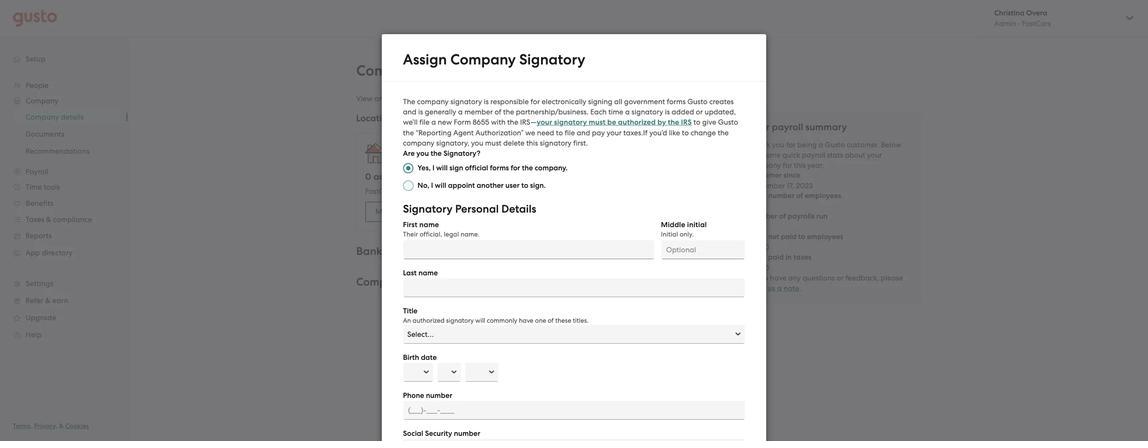 Task type: describe. For each thing, give the bounding box(es) containing it.
manage your company locations
[[376, 207, 489, 216]]

employees inside total net paid to employees $0.00 total paid in taxes $0.00
[[807, 232, 844, 241]]

will for sign
[[437, 164, 448, 173]]

0 vertical spatial edit
[[390, 94, 403, 103]]

manage
[[376, 207, 405, 216]]

company inside if you'd like to change the company signatory, you must delete this signatory first.
[[403, 139, 435, 147]]

be
[[608, 118, 617, 127]]

bank
[[523, 94, 540, 103]]

you for thank you for being a gusto customer. below are some quick payroll stats about your company for this year.
[[773, 141, 785, 149]]

has
[[396, 187, 408, 196]]

personal
[[456, 203, 499, 216]]

a inside button
[[501, 293, 506, 302]]

send us a note link
[[750, 284, 800, 293]]

commonly
[[487, 317, 518, 325]]

a right time
[[626, 108, 630, 116]]

accounts
[[385, 245, 431, 258]]

0 active company locations
[[365, 171, 482, 182]]

their
[[403, 231, 419, 238]]

official,
[[420, 231, 443, 238]]

of inside title an authorized signatory will commonly have one of these titles.
[[548, 317, 554, 325]]

irs
[[682, 118, 692, 127]]

your payroll summary
[[750, 121, 847, 133]]

file inside to give gusto the "reporting agent authorization" we need to file and pay your taxes.
[[565, 129, 575, 137]]

need
[[538, 129, 555, 137]]

for up user
[[511, 164, 521, 173]]

middle
[[662, 221, 686, 229]]

questions
[[803, 274, 835, 282]]

please
[[881, 274, 904, 282]]

accounts
[[542, 94, 572, 103]]

must inside if you'd like to change the company signatory, you must delete this signatory first.
[[486, 139, 502, 147]]

of inside the company signatory is responsible for electronically signing all government forms gusto creates and is generally a member of the partnership/business. each time a signatory is added or updated, we'll file a new form 8655 with the irs—
[[495, 108, 502, 116]]

manage your company locations link
[[365, 202, 510, 222]]

you for if you have any questions or feedback, please send us a note .
[[756, 274, 769, 282]]

another
[[477, 181, 504, 190]]

to right user
[[522, 181, 529, 190]]

we
[[526, 129, 536, 137]]

to right irs
[[694, 118, 701, 126]]

for inside the company signatory is responsible for electronically signing all government forms gusto creates and is generally a member of the partnership/business. each time a signatory is added or updated, we'll file a new form 8655 with the irs—
[[531, 97, 540, 106]]

company up title
[[393, 294, 426, 302]]

change
[[691, 129, 717, 137]]

0 vertical spatial in
[[504, 187, 510, 196]]

signatory,
[[437, 139, 470, 147]]

no, i will appoint another user to sign.
[[418, 181, 546, 190]]

0 vertical spatial active
[[374, 171, 400, 182]]

assign a signatory
[[478, 293, 540, 302]]

signatory inside if you'd like to change the company signatory, you must delete this signatory first.
[[540, 139, 572, 147]]

signatory left module__icon___go7vc
[[428, 294, 461, 302]]

time
[[609, 108, 624, 116]]

First name field
[[403, 241, 655, 259]]

1 horizontal spatial 0
[[410, 187, 415, 196]]

us
[[768, 284, 776, 293]]

of down 2023
[[797, 191, 804, 200]]

social
[[403, 429, 424, 438]]

your up the need
[[537, 118, 553, 127]]

a inside if you have any questions or feedback, please send us a note .
[[778, 284, 782, 293]]

bank accounts
[[356, 245, 431, 258]]

2 vertical spatial number
[[454, 429, 481, 438]]

yes, i will sign official forms for the company.
[[418, 164, 568, 173]]

account menu element
[[984, 0, 1136, 36]]

terms link
[[13, 423, 31, 430]]

8655
[[473, 118, 490, 126]]

cookies button
[[65, 421, 89, 432]]

thank
[[750, 141, 771, 149]]

total for total number of employees
[[750, 191, 767, 200]]

and up time
[[612, 94, 626, 103]]

1 horizontal spatial active
[[417, 187, 437, 196]]

number for total
[[769, 191, 795, 200]]

feedback,
[[846, 274, 879, 282]]

Last name text field
[[403, 279, 745, 297]]

you for are you the signatory?
[[417, 149, 429, 158]]

november
[[750, 182, 785, 190]]

no,
[[418, 181, 430, 190]]

if for this
[[644, 129, 648, 137]]

locations,
[[451, 94, 484, 103]]

business
[[421, 94, 450, 103]]

3 total from the top
[[750, 253, 767, 262]]

agent
[[454, 129, 474, 137]]

being
[[798, 141, 817, 149]]

legal
[[444, 231, 459, 238]]

0 vertical spatial company signatory
[[356, 276, 458, 289]]

signatory inside title an authorized signatory will commonly have one of these titles.
[[447, 317, 474, 325]]

phone
[[403, 391, 425, 400]]

No, I will appoint another user to sign. radio
[[403, 181, 414, 191]]

for left 'payroll,'
[[574, 94, 583, 103]]

the
[[403, 97, 416, 106]]

Middle initial field
[[662, 241, 745, 259]]

user
[[506, 181, 520, 190]]

below
[[881, 141, 902, 149]]

the inside if you'd like to change the company signatory, you must delete this signatory first.
[[718, 129, 729, 137]]

stats
[[828, 151, 844, 159]]

0 vertical spatial details
[[425, 62, 472, 79]]

Phone number text field
[[403, 401, 745, 420]]

responsible
[[491, 97, 529, 106]]

bank
[[356, 245, 382, 258]]

authorized inside title an authorized signatory will commonly have one of these titles.
[[413, 317, 445, 325]]

pay
[[592, 129, 605, 137]]

forms inside the company signatory is responsible for electronically signing all government forms gusto creates and is generally a member of the partnership/business. each time a signatory is added or updated, we'll file a new form 8655 with the irs—
[[667, 97, 686, 106]]

2 horizontal spatial 0
[[512, 187, 517, 196]]

name for last
[[419, 269, 438, 278]]

signatories.
[[661, 94, 700, 103]]

last name
[[403, 269, 438, 278]]

terms , privacy , & cookies
[[13, 423, 89, 430]]

an
[[403, 317, 411, 325]]

updated,
[[705, 108, 736, 116]]

or inside if you have any questions or feedback, please send us a note .
[[837, 274, 844, 282]]

your inside thank you for being a gusto customer. below are some quick payroll stats about your company for this year.
[[868, 151, 883, 159]]

17,
[[787, 182, 795, 190]]

signatory up title
[[408, 276, 458, 289]]

to inside total net paid to employees $0.00 total paid in taxes $0.00
[[799, 232, 806, 241]]

fastcars has 0 active company locations in 0 states
[[365, 187, 539, 196]]

generally
[[425, 108, 457, 116]]

0 vertical spatial authorized
[[619, 118, 656, 127]]

you'd
[[650, 129, 668, 137]]

each
[[591, 108, 607, 116]]

the up yes,
[[431, 149, 442, 158]]

company.
[[535, 164, 568, 173]]

since
[[784, 171, 801, 180]]

title an authorized signatory will commonly have one of these titles.
[[403, 307, 589, 325]]

titles.
[[573, 317, 589, 325]]

first name their official, legal name.
[[403, 221, 480, 238]]

will for appoint
[[435, 181, 447, 190]]

to give gusto the "reporting agent authorization" we need to file and pay your taxes.
[[403, 118, 739, 137]]

have inside title an authorized signatory will commonly have one of these titles.
[[519, 317, 534, 325]]

if you'd like to change the company signatory, you must delete this signatory first.
[[403, 129, 729, 147]]

company up locations,
[[451, 51, 516, 68]]

0 horizontal spatial is
[[419, 108, 424, 116]]

these
[[556, 317, 572, 325]]

a inside thank you for being a gusto customer. below are some quick payroll stats about your company for this year.
[[819, 141, 824, 149]]

the up sign.
[[522, 164, 534, 173]]

company details
[[356, 62, 472, 79]]



Task type: locate. For each thing, give the bounding box(es) containing it.
1 horizontal spatial assign
[[478, 293, 500, 302]]

payroll
[[772, 121, 804, 133], [802, 151, 826, 159]]

name right last
[[419, 269, 438, 278]]

gusto down updated,
[[719, 118, 739, 126]]

delete
[[504, 139, 525, 147]]

the right change at the right top
[[718, 129, 729, 137]]

module__icon___go7vc image
[[467, 294, 474, 301]]

locations up fastcars has 0 active company locations in 0 states
[[444, 171, 482, 182]]

0 vertical spatial file
[[420, 118, 430, 126]]

the down responsible
[[504, 108, 515, 116]]

0 horizontal spatial in
[[504, 187, 510, 196]]

employees up run
[[805, 191, 842, 200]]

payroll up year.
[[802, 151, 826, 159]]

2 horizontal spatial is
[[666, 108, 670, 116]]

i for no,
[[431, 181, 434, 190]]

2 horizontal spatial number
[[769, 191, 795, 200]]

0 horizontal spatial forms
[[490, 164, 509, 173]]

0 horizontal spatial this
[[527, 139, 539, 147]]

i for yes,
[[433, 164, 435, 173]]

this inside thank you for being a gusto customer. below are some quick payroll stats about your company for this year.
[[794, 161, 806, 170]]

2 vertical spatial total
[[750, 253, 767, 262]]

1 vertical spatial assign
[[478, 293, 500, 302]]

you inside if you'd like to change the company signatory, you must delete this signatory first.
[[472, 139, 484, 147]]

partnership/business.
[[516, 108, 589, 116]]

authorized down title
[[413, 317, 445, 325]]

1 vertical spatial number
[[426, 391, 453, 400]]

name for first
[[420, 221, 439, 229]]

0 vertical spatial employees
[[805, 191, 842, 200]]

by
[[658, 118, 667, 127]]

your
[[405, 94, 420, 103], [537, 118, 553, 127], [607, 129, 622, 137], [868, 151, 883, 159], [407, 207, 422, 216]]

you up send
[[756, 274, 769, 282]]

payrolls
[[788, 212, 815, 221]]

your signatory must be authorized by the irs
[[537, 118, 692, 127]]

signatory up accounts
[[520, 51, 586, 68]]

1 horizontal spatial is
[[484, 97, 489, 106]]

is
[[484, 97, 489, 106], [419, 108, 424, 116], [666, 108, 670, 116]]

states
[[519, 187, 539, 196]]

2023
[[796, 182, 813, 190]]

0 vertical spatial if
[[644, 129, 648, 137]]

initial
[[662, 231, 679, 238]]

1 vertical spatial gusto
[[719, 118, 739, 126]]

1 $0.00 from the top
[[750, 243, 770, 252]]

of left 'payrolls'
[[779, 212, 786, 221]]

1 vertical spatial if
[[750, 274, 754, 282]]

this inside if you'd like to change the company signatory, you must delete this signatory first.
[[527, 139, 539, 147]]

0 vertical spatial paid
[[781, 232, 797, 241]]

1 vertical spatial forms
[[490, 164, 509, 173]]

and
[[374, 94, 388, 103], [612, 94, 626, 103], [403, 108, 417, 116], [577, 129, 591, 137]]

document
[[382, 34, 767, 441]]

0 vertical spatial assign
[[403, 51, 447, 68]]

to inside if you'd like to change the company signatory, you must delete this signatory first.
[[682, 129, 689, 137]]

active up fastcars
[[374, 171, 400, 182]]

if for note
[[750, 274, 754, 282]]

you inside thank you for being a gusto customer. below are some quick payroll stats about your company for this year.
[[773, 141, 785, 149]]

of right one
[[548, 317, 554, 325]]

your inside to give gusto the "reporting agent authorization" we need to file and pay your taxes.
[[607, 129, 622, 137]]

will left the sign
[[437, 164, 448, 173]]

0 horizontal spatial details
[[425, 62, 472, 79]]

a right us
[[778, 284, 782, 293]]

last
[[403, 269, 417, 278]]

a up title an authorized signatory will commonly have one of these titles.
[[501, 293, 506, 302]]

must
[[589, 118, 606, 127], [486, 139, 502, 147]]

0 vertical spatial must
[[589, 118, 606, 127]]

0 vertical spatial this
[[527, 139, 539, 147]]

0 horizontal spatial ,
[[31, 423, 32, 430]]

have up send us a note "link"
[[770, 274, 787, 282]]

locations up name. at left
[[458, 207, 489, 216]]

the up like
[[668, 118, 680, 127]]

have
[[770, 274, 787, 282], [519, 317, 534, 325]]

2 vertical spatial locations
[[458, 207, 489, 216]]

name up official,
[[420, 221, 439, 229]]

customer.
[[847, 141, 880, 149]]

your
[[750, 121, 770, 133]]

social security number
[[403, 429, 481, 438]]

1 vertical spatial have
[[519, 317, 534, 325]]

only.
[[680, 231, 694, 238]]

0 horizontal spatial edit
[[390, 94, 403, 103]]

this up since
[[794, 161, 806, 170]]

0 horizontal spatial authorized
[[413, 317, 445, 325]]

assign company signatory
[[403, 51, 586, 68]]

number right the phone
[[426, 391, 453, 400]]

view
[[356, 94, 373, 103]]

in inside total net paid to employees $0.00 total paid in taxes $0.00
[[786, 253, 792, 262]]

signatory down module__icon___go7vc
[[447, 317, 474, 325]]

name.
[[461, 231, 480, 238]]

0 horizontal spatial file
[[420, 118, 430, 126]]

must down the authorization"
[[486, 139, 502, 147]]

.
[[800, 284, 802, 293]]

1 horizontal spatial details
[[502, 203, 537, 216]]

1 horizontal spatial in
[[786, 253, 792, 262]]

birth date
[[403, 353, 437, 362]]

you inside if you have any questions or feedback, please send us a note .
[[756, 274, 769, 282]]

$0.00 down net
[[750, 243, 770, 252]]

number
[[750, 212, 778, 221]]

thank you for being a gusto customer. below are some quick payroll stats about your company for this year.
[[750, 141, 902, 170]]

1 vertical spatial must
[[486, 139, 502, 147]]

authorization"
[[476, 129, 524, 137]]

edit button
[[706, 293, 728, 303]]

phone number
[[403, 391, 453, 400]]

summary
[[806, 121, 847, 133]]

0 vertical spatial forms
[[667, 97, 686, 106]]

you right the are
[[417, 149, 429, 158]]

and right view
[[374, 94, 388, 103]]

number right security
[[454, 429, 481, 438]]

details down states
[[502, 203, 537, 216]]

1 vertical spatial active
[[417, 187, 437, 196]]

1 vertical spatial name
[[419, 269, 438, 278]]

forms up another
[[490, 164, 509, 173]]

,
[[31, 423, 32, 430], [56, 423, 57, 430]]

if inside if you'd like to change the company signatory, you must delete this signatory first.
[[644, 129, 648, 137]]

i right 'no,' on the top of page
[[431, 181, 434, 190]]

1 vertical spatial total
[[750, 232, 767, 241]]

0 horizontal spatial or
[[696, 108, 703, 116]]

company inside the company signatory is responsible for electronically signing all government forms gusto creates and is generally a member of the partnership/business. each time a signatory is added or updated, we'll file a new form 8655 with the irs—
[[418, 97, 449, 106]]

government
[[625, 97, 666, 106]]

1 vertical spatial details
[[502, 203, 537, 216]]

you up some
[[773, 141, 785, 149]]

or right questions
[[837, 274, 844, 282]]

middle initial initial only.
[[662, 221, 707, 238]]

birth
[[403, 353, 420, 362]]

signatory down the need
[[540, 139, 572, 147]]

0 horizontal spatial assign
[[403, 51, 447, 68]]

2 horizontal spatial gusto
[[825, 141, 845, 149]]

1 horizontal spatial edit
[[715, 294, 728, 303]]

"reporting
[[416, 129, 452, 137]]

0 vertical spatial will
[[437, 164, 448, 173]]

0 vertical spatial number
[[769, 191, 795, 200]]

1 horizontal spatial file
[[565, 129, 575, 137]]

first
[[403, 221, 418, 229]]

quick
[[783, 151, 801, 159]]

1 vertical spatial this
[[794, 161, 806, 170]]

gusto up stats
[[825, 141, 845, 149]]

file inside the company signatory is responsible for electronically signing all government forms gusto creates and is generally a member of the partnership/business. each time a signatory is added or updated, we'll file a new form 8655 with the irs—
[[420, 118, 430, 126]]

the right with
[[508, 118, 519, 126]]

first.
[[574, 139, 588, 147]]

will left 'commonly'
[[476, 317, 486, 325]]

1 vertical spatial paid
[[769, 253, 784, 262]]

run
[[817, 212, 828, 221]]

authorized
[[619, 118, 656, 127], [413, 317, 445, 325]]

assign right module__icon___go7vc
[[478, 293, 500, 302]]

forms
[[667, 97, 686, 106], [490, 164, 509, 173]]

for up partnership/business.
[[531, 97, 540, 106]]

this down we
[[527, 139, 539, 147]]

details up business at the top left of the page
[[425, 62, 472, 79]]

1 vertical spatial file
[[565, 129, 575, 137]]

edit inside edit button
[[715, 294, 728, 303]]

number for phone
[[426, 391, 453, 400]]

1 vertical spatial in
[[786, 253, 792, 262]]

sign
[[450, 164, 464, 173]]

0 horizontal spatial if
[[644, 129, 648, 137]]

paid right net
[[781, 232, 797, 241]]

list
[[750, 171, 911, 273]]

company down bank on the left
[[356, 276, 405, 289]]

1 horizontal spatial or
[[837, 274, 844, 282]]

for up quick
[[787, 141, 796, 149]]

the company signatory is responsible for electronically signing all government forms gusto creates and is generally a member of the partnership/business. each time a signatory is added or updated, we'll file a new form 8655 with the irs—
[[403, 97, 736, 126]]

have inside if you have any questions or feedback, please send us a note .
[[770, 274, 787, 282]]

signatory inside button
[[508, 293, 540, 302]]

1 horizontal spatial ,
[[56, 423, 57, 430]]

1 vertical spatial authorized
[[413, 317, 445, 325]]

signatory
[[520, 51, 586, 68], [403, 203, 453, 216], [408, 276, 458, 289], [428, 294, 461, 302]]

1 vertical spatial or
[[837, 274, 844, 282]]

terms
[[13, 423, 31, 430]]

some
[[763, 151, 781, 159]]

1 horizontal spatial have
[[770, 274, 787, 282]]

a up the form
[[459, 108, 463, 116]]

2 $0.00 from the top
[[750, 264, 770, 272]]

1 horizontal spatial number
[[454, 429, 481, 438]]

0 vertical spatial have
[[770, 274, 787, 282]]

your up first
[[407, 207, 422, 216]]

for down quick
[[783, 161, 793, 170]]

date
[[421, 353, 437, 362]]

1 vertical spatial company signatory
[[393, 294, 461, 302]]

the down we'll in the top left of the page
[[403, 129, 414, 137]]

your left business at the top left of the page
[[405, 94, 420, 103]]

gusto inside to give gusto the "reporting agent authorization" we need to file and pay your taxes.
[[719, 118, 739, 126]]

of
[[495, 108, 502, 116], [797, 191, 804, 200], [779, 212, 786, 221], [548, 317, 554, 325]]

view and edit your business locations, connected bank accounts for payroll, and company signatories.
[[356, 94, 700, 103]]

if left you'd
[[644, 129, 648, 137]]

1 horizontal spatial this
[[794, 161, 806, 170]]

is down business at the top left of the page
[[419, 108, 424, 116]]

and inside the company signatory is responsible for electronically signing all government forms gusto creates and is generally a member of the partnership/business. each time a signatory is added or updated, we'll file a new form 8655 with the irs—
[[403, 108, 417, 116]]

assign
[[403, 51, 447, 68], [478, 293, 500, 302]]

if up send
[[750, 274, 754, 282]]

member
[[465, 108, 493, 116]]

$0.00 up send
[[750, 264, 770, 272]]

0 horizontal spatial active
[[374, 171, 400, 182]]

total down november
[[750, 191, 767, 200]]

a
[[459, 108, 463, 116], [626, 108, 630, 116], [432, 118, 436, 126], [819, 141, 824, 149], [778, 284, 782, 293], [501, 293, 506, 302]]

company up the
[[356, 62, 422, 79]]

2 , from the left
[[56, 423, 57, 430]]

0 horizontal spatial gusto
[[688, 97, 708, 106]]

active
[[374, 171, 400, 182], [417, 187, 437, 196]]

a up "reporting
[[432, 118, 436, 126]]

we'll
[[403, 118, 418, 126]]

1 vertical spatial payroll
[[802, 151, 826, 159]]

1 vertical spatial locations
[[472, 187, 502, 196]]

0 up fastcars
[[365, 171, 371, 182]]

0 vertical spatial payroll
[[772, 121, 804, 133]]

document containing assign
[[382, 34, 767, 441]]

in
[[504, 187, 510, 196], [786, 253, 792, 262]]

sign.
[[531, 181, 546, 190]]

file up "reporting
[[420, 118, 430, 126]]

yes,
[[418, 164, 431, 173]]

0 vertical spatial gusto
[[688, 97, 708, 106]]

total up send
[[750, 253, 767, 262]]

0 vertical spatial $0.00
[[750, 243, 770, 252]]

and up first.
[[577, 129, 591, 137]]

signatory up if you'd like to change the company signatory, you must delete this signatory first.
[[555, 118, 588, 127]]

are
[[403, 149, 415, 158]]

the
[[504, 108, 515, 116], [508, 118, 519, 126], [668, 118, 680, 127], [403, 129, 414, 137], [718, 129, 729, 137], [431, 149, 442, 158], [522, 164, 534, 173]]

1 total from the top
[[750, 191, 767, 200]]

2 vertical spatial will
[[476, 317, 486, 325]]

0 vertical spatial locations
[[444, 171, 482, 182]]

file up first.
[[565, 129, 575, 137]]

0 vertical spatial total
[[750, 191, 767, 200]]

your down your signatory must be authorized by the irs link
[[607, 129, 622, 137]]

signatory down 'government'
[[632, 108, 664, 116]]

signatory up one
[[508, 293, 540, 302]]

in right another
[[504, 187, 510, 196]]

to right the need
[[556, 129, 563, 137]]

assign for assign company signatory
[[403, 51, 447, 68]]

0 horizontal spatial number
[[426, 391, 453, 400]]

appoint
[[448, 181, 475, 190]]

1 horizontal spatial if
[[750, 274, 754, 282]]

number down 17,
[[769, 191, 795, 200]]

and inside to give gusto the "reporting agent authorization" we need to file and pay your taxes.
[[577, 129, 591, 137]]

have left one
[[519, 317, 534, 325]]

paid down net
[[769, 253, 784, 262]]

active down 0 active company locations
[[417, 187, 437, 196]]

i right yes,
[[433, 164, 435, 173]]

1 , from the left
[[31, 423, 32, 430]]

Yes, I will sign official forms for the company. radio
[[403, 163, 414, 173]]

2 vertical spatial gusto
[[825, 141, 845, 149]]

, left & on the left bottom of the page
[[56, 423, 57, 430]]

assign inside button
[[478, 293, 500, 302]]

0 horizontal spatial have
[[519, 317, 534, 325]]

locations for 0 active company locations
[[444, 171, 482, 182]]

creates
[[710, 97, 734, 106]]

you down the agent
[[472, 139, 484, 147]]

one
[[536, 317, 547, 325]]

1 horizontal spatial gusto
[[719, 118, 739, 126]]

authorized up 'taxes.'
[[619, 118, 656, 127]]

1 horizontal spatial must
[[589, 118, 606, 127]]

will inside title an authorized signatory will commonly have one of these titles.
[[476, 317, 486, 325]]

1 vertical spatial employees
[[807, 232, 844, 241]]

your down customer.
[[868, 151, 883, 159]]

cookies
[[65, 423, 89, 430]]

total left net
[[750, 232, 767, 241]]

1 vertical spatial $0.00
[[750, 264, 770, 272]]

payroll up being
[[772, 121, 804, 133]]

locations
[[356, 113, 397, 124]]

total net paid to employees $0.00 total paid in taxes $0.00
[[750, 232, 844, 272]]

1 vertical spatial edit
[[715, 294, 728, 303]]

customer since november 17, 2023
[[750, 171, 813, 190]]

1 horizontal spatial authorized
[[619, 118, 656, 127]]

$0.00
[[750, 243, 770, 252], [750, 264, 770, 272]]

new
[[438, 118, 452, 126]]

locations for manage your company locations
[[458, 207, 489, 216]]

taxes
[[794, 253, 812, 262]]

the inside to give gusto the "reporting agent authorization" we need to file and pay your taxes.
[[403, 129, 414, 137]]

0 horizontal spatial must
[[486, 139, 502, 147]]

or up the give
[[696, 108, 703, 116]]

total for total net paid to employees $0.00 total paid in taxes $0.00
[[750, 232, 767, 241]]

will right 'no,' on the top of page
[[435, 181, 447, 190]]

are
[[750, 151, 761, 159]]

or inside the company signatory is responsible for electronically signing all government forms gusto creates and is generally a member of the partnership/business. each time a signatory is added or updated, we'll file a new form 8655 with the irs—
[[696, 108, 703, 116]]

0 vertical spatial name
[[420, 221, 439, 229]]

fastcars
[[365, 187, 394, 196]]

will
[[437, 164, 448, 173], [435, 181, 447, 190], [476, 317, 486, 325]]

assign for assign a signatory
[[478, 293, 500, 302]]

1 horizontal spatial forms
[[667, 97, 686, 106]]

if
[[644, 129, 648, 137], [750, 274, 754, 282]]

company inside thank you for being a gusto customer. below are some quick payroll stats about your company for this year.
[[750, 161, 781, 170]]

0 vertical spatial or
[[696, 108, 703, 116]]

name inside first name their official, legal name.
[[420, 221, 439, 229]]

customer
[[750, 171, 782, 180]]

2 total from the top
[[750, 232, 767, 241]]

home image
[[13, 10, 57, 27]]

any
[[789, 274, 801, 282]]

payroll inside thank you for being a gusto customer. below are some quick payroll stats about your company for this year.
[[802, 151, 826, 159]]

0 horizontal spatial 0
[[365, 171, 371, 182]]

number of payrolls run
[[750, 212, 828, 221]]

gusto inside the company signatory is responsible for electronically signing all government forms gusto creates and is generally a member of the partnership/business. each time a signatory is added or updated, we'll file a new form 8655 with the irs—
[[688, 97, 708, 106]]

signatory up member
[[451, 97, 482, 106]]

is up member
[[484, 97, 489, 106]]

0 vertical spatial i
[[433, 164, 435, 173]]

title
[[403, 307, 418, 316]]

locations up personal
[[472, 187, 502, 196]]

if inside if you have any questions or feedback, please send us a note .
[[750, 274, 754, 282]]

are you the signatory?
[[403, 149, 481, 158]]

in left taxes
[[786, 253, 792, 262]]

and down the
[[403, 108, 417, 116]]

1 vertical spatial i
[[431, 181, 434, 190]]

gusto inside thank you for being a gusto customer. below are some quick payroll stats about your company for this year.
[[825, 141, 845, 149]]

1 vertical spatial will
[[435, 181, 447, 190]]

list containing customer since
[[750, 171, 911, 273]]

signatory up first
[[403, 203, 453, 216]]

employees down run
[[807, 232, 844, 241]]



Task type: vqa. For each thing, say whether or not it's contained in the screenshot.
settings at the left of page
no



